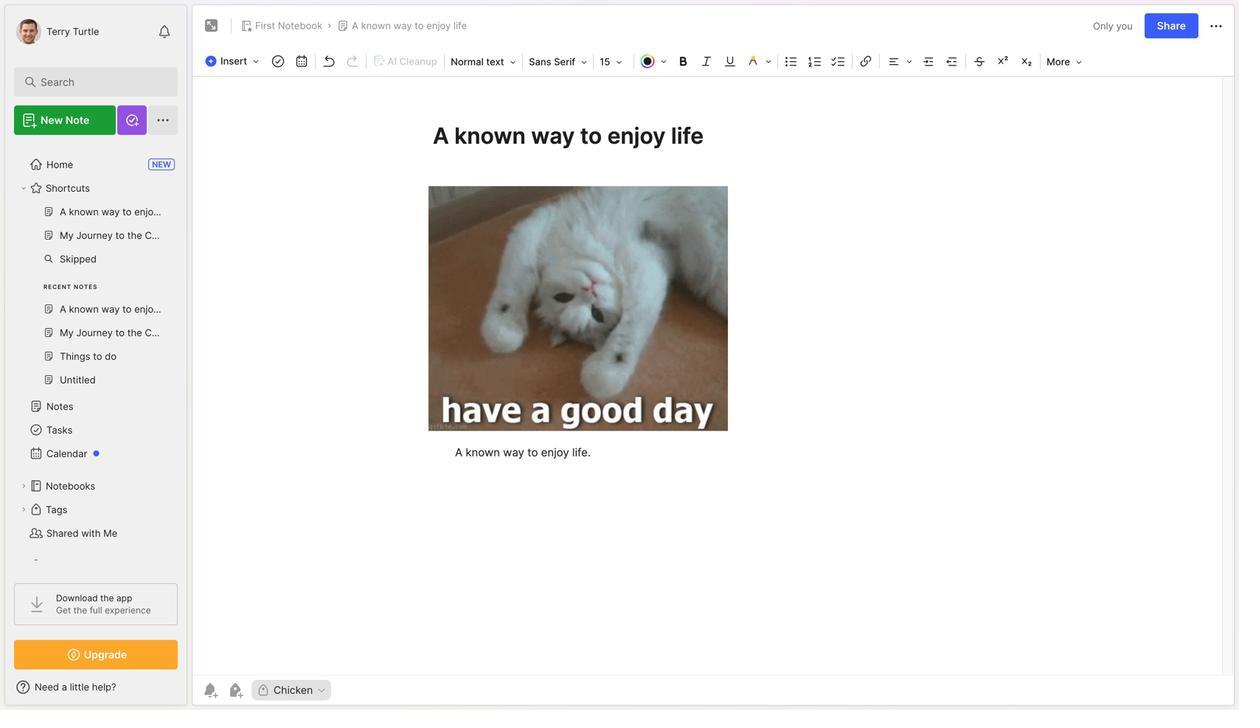 Task type: describe. For each thing, give the bounding box(es) containing it.
serif
[[554, 56, 576, 68]]

a
[[62, 682, 67, 693]]

download
[[56, 593, 98, 604]]

a known way to enjoy life button
[[334, 15, 470, 36]]

help?
[[92, 682, 116, 693]]

with
[[81, 528, 101, 539]]

share
[[1158, 20, 1187, 32]]

notebooks
[[46, 481, 95, 492]]

italic image
[[697, 51, 717, 72]]

More field
[[1043, 52, 1087, 72]]

chicken button
[[252, 680, 331, 701]]

tasks button
[[14, 418, 169, 442]]

need
[[35, 682, 59, 693]]

you
[[1117, 20, 1133, 32]]

chicken
[[274, 684, 313, 697]]

terry
[[46, 26, 70, 37]]

undo image
[[319, 51, 340, 72]]

tags
[[46, 504, 67, 516]]

task image
[[268, 51, 289, 72]]

terry turtle
[[46, 26, 99, 37]]

subscript image
[[1017, 51, 1038, 72]]

more actions image
[[1208, 17, 1226, 35]]

home
[[46, 159, 73, 170]]

Font size field
[[596, 52, 632, 72]]

WHAT'S NEW field
[[5, 676, 187, 700]]

Font family field
[[525, 52, 592, 72]]

note
[[66, 114, 89, 127]]

need a little help?
[[35, 682, 116, 693]]

tree inside main element
[[5, 144, 187, 587]]

more
[[1047, 56, 1071, 68]]

calendar button
[[14, 442, 169, 466]]

new note
[[41, 114, 89, 127]]

recent
[[44, 283, 72, 291]]

Font color field
[[636, 51, 672, 72]]

calendar
[[46, 448, 87, 460]]

text
[[486, 56, 504, 68]]

15
[[600, 56, 610, 68]]

tags button
[[14, 498, 169, 522]]

shared with me
[[46, 528, 117, 539]]

add tag image
[[227, 682, 244, 700]]

way
[[394, 20, 412, 31]]

Heading level field
[[447, 52, 521, 72]]

to
[[415, 20, 424, 31]]

More actions field
[[1208, 17, 1226, 35]]

a known way to enjoy life
[[352, 20, 467, 31]]

underline image
[[720, 51, 741, 72]]

only you
[[1094, 20, 1133, 32]]

known
[[361, 20, 391, 31]]

numbered list image
[[805, 51, 826, 72]]

indent image
[[919, 51, 939, 72]]

normal text
[[451, 56, 504, 68]]

notes inside "group"
[[74, 283, 98, 291]]

upgrade
[[84, 649, 127, 662]]

little
[[70, 682, 89, 693]]

new
[[152, 160, 171, 169]]

notes link
[[14, 395, 169, 418]]

calendar event image
[[292, 51, 312, 72]]

enjoy
[[427, 20, 451, 31]]

upgrade button
[[14, 640, 178, 670]]

shortcuts button
[[14, 176, 169, 200]]

experience
[[105, 605, 151, 616]]

first notebook
[[255, 20, 323, 31]]

sans
[[529, 56, 552, 68]]

Search text field
[[41, 75, 158, 89]]

shortcuts
[[46, 182, 90, 194]]



Task type: locate. For each thing, give the bounding box(es) containing it.
share button
[[1145, 13, 1199, 38]]

expand notebooks image
[[19, 482, 28, 491]]

none search field inside main element
[[41, 73, 158, 91]]

0 horizontal spatial notes
[[46, 401, 73, 412]]

expand tags image
[[19, 505, 28, 514]]

notebook
[[278, 20, 323, 31]]

notes
[[74, 283, 98, 291], [46, 401, 73, 412]]

get
[[56, 605, 71, 616]]

Alignment field
[[882, 51, 917, 72]]

add a reminder image
[[201, 682, 219, 700]]

outdent image
[[942, 51, 963, 72]]

superscript image
[[993, 51, 1014, 72]]

download the app get the full experience
[[56, 593, 151, 616]]

only
[[1094, 20, 1114, 32]]

app
[[116, 593, 132, 604]]

checklist image
[[829, 51, 849, 72]]

tree
[[5, 144, 187, 587]]

Highlight field
[[742, 51, 776, 72]]

the down download
[[74, 605, 87, 616]]

the
[[100, 593, 114, 604], [74, 605, 87, 616]]

Insert field
[[201, 51, 266, 72]]

a
[[352, 20, 359, 31]]

Account field
[[14, 17, 99, 46]]

Note Editor text field
[[193, 76, 1234, 675]]

click to collapse image
[[186, 683, 197, 701]]

bold image
[[673, 51, 694, 72]]

life
[[454, 20, 467, 31]]

shared with me link
[[14, 522, 169, 545]]

new
[[41, 114, 63, 127]]

1 horizontal spatial notes
[[74, 283, 98, 291]]

notes up tasks
[[46, 401, 73, 412]]

Chicken Tag actions field
[[313, 685, 327, 696]]

tasks
[[46, 424, 73, 436]]

0 horizontal spatial the
[[74, 605, 87, 616]]

notebooks link
[[14, 474, 169, 498]]

turtle
[[73, 26, 99, 37]]

insert
[[221, 55, 247, 67]]

0 vertical spatial notes
[[74, 283, 98, 291]]

note window element
[[192, 4, 1235, 710]]

sans serif
[[529, 56, 576, 68]]

0 vertical spatial the
[[100, 593, 114, 604]]

first
[[255, 20, 275, 31]]

1 vertical spatial notes
[[46, 401, 73, 412]]

normal
[[451, 56, 484, 68]]

1 horizontal spatial the
[[100, 593, 114, 604]]

notes right recent
[[74, 283, 98, 291]]

bulleted list image
[[782, 51, 802, 72]]

the up full
[[100, 593, 114, 604]]

recent notes
[[44, 283, 98, 291]]

shared
[[46, 528, 79, 539]]

full
[[90, 605, 102, 616]]

1 vertical spatial the
[[74, 605, 87, 616]]

main element
[[0, 0, 192, 711]]

None search field
[[41, 73, 158, 91]]

recent notes group
[[14, 200, 169, 401]]

strikethrough image
[[970, 51, 990, 72]]

first notebook button
[[238, 15, 326, 36]]

tree containing home
[[5, 144, 187, 587]]

insert link image
[[856, 51, 877, 72]]

me
[[103, 528, 117, 539]]

expand note image
[[203, 17, 221, 35]]



Task type: vqa. For each thing, say whether or not it's contained in the screenshot.
tree
yes



